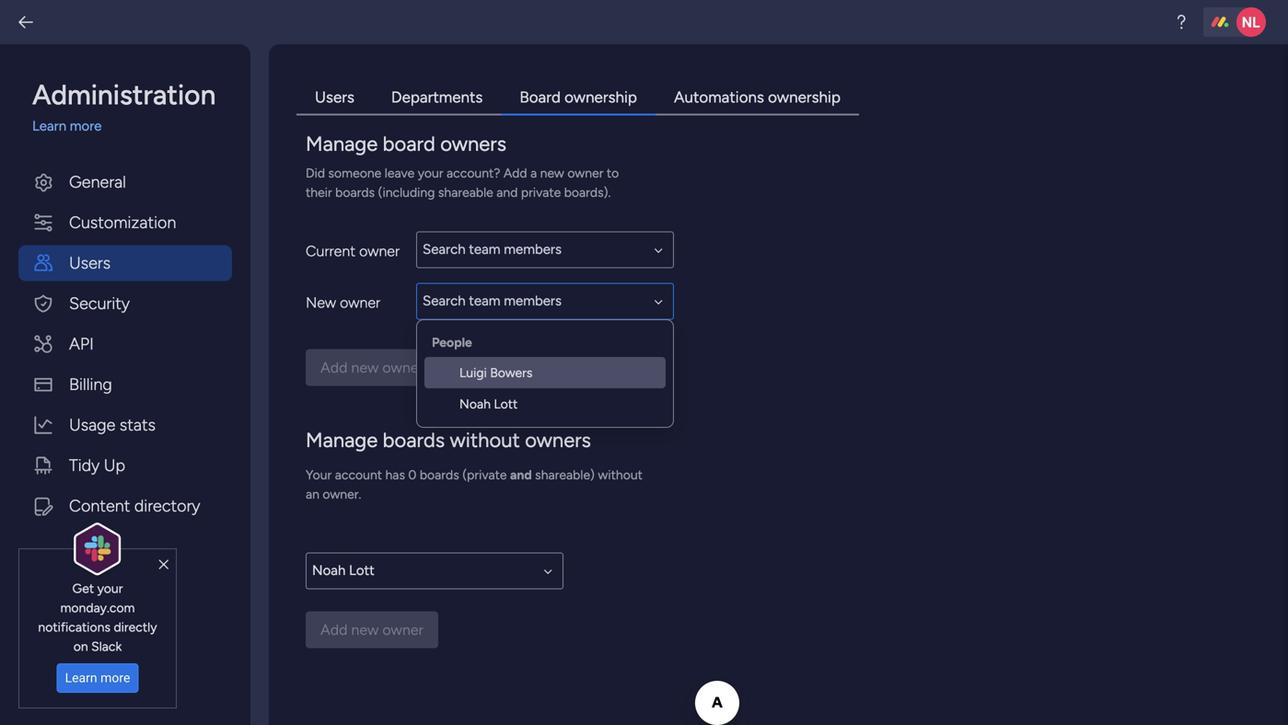 Task type: locate. For each thing, give the bounding box(es) containing it.
to
[[607, 165, 619, 181]]

0 vertical spatial boards
[[335, 185, 375, 200]]

tidy
[[69, 456, 100, 476]]

owner right current
[[359, 243, 400, 260]]

users inside button
[[69, 253, 111, 273]]

owner up boards).
[[568, 165, 604, 181]]

notifications
[[38, 620, 111, 635]]

2 manage from the top
[[306, 428, 378, 453]]

departments
[[391, 88, 483, 107]]

and right (private
[[510, 467, 532, 483]]

ownership
[[565, 88, 637, 107], [768, 88, 841, 107]]

dapulse x slim image
[[159, 557, 169, 574]]

a
[[531, 165, 537, 181]]

0 vertical spatial owner
[[568, 165, 604, 181]]

content
[[69, 496, 130, 516]]

luigi
[[460, 365, 487, 381]]

owners up account?
[[441, 132, 507, 156]]

your
[[306, 467, 332, 483]]

1 horizontal spatial your
[[418, 165, 444, 181]]

Search team members text field
[[416, 232, 674, 268]]

None text field
[[416, 232, 674, 268], [416, 283, 674, 320], [416, 232, 674, 268], [416, 283, 674, 320]]

1 vertical spatial your
[[97, 581, 123, 597]]

0 horizontal spatial without
[[450, 428, 520, 453]]

has
[[385, 467, 405, 483]]

luigi bowers
[[460, 365, 533, 381]]

tidy up button
[[18, 448, 232, 484]]

slack
[[91, 639, 122, 655]]

boards).
[[564, 185, 611, 200]]

learn down "administration"
[[32, 118, 66, 134]]

1 horizontal spatial owners
[[525, 428, 591, 453]]

learn down on on the bottom of the page
[[65, 671, 97, 686]]

1 vertical spatial manage
[[306, 428, 378, 453]]

without right shareable)
[[598, 467, 643, 483]]

general
[[69, 172, 126, 192]]

0 vertical spatial manage
[[306, 132, 378, 156]]

usage
[[69, 415, 116, 435]]

1 vertical spatial search team members text field
[[306, 553, 564, 590]]

board
[[383, 132, 436, 156]]

2 vertical spatial owner
[[340, 294, 381, 312]]

board ownership
[[520, 88, 637, 107]]

new
[[540, 165, 565, 181]]

billing
[[69, 375, 112, 395]]

0 vertical spatial and
[[497, 185, 518, 200]]

owners
[[441, 132, 507, 156], [525, 428, 591, 453]]

your
[[418, 165, 444, 181], [97, 581, 123, 597]]

did
[[306, 165, 325, 181]]

0 vertical spatial owners
[[441, 132, 507, 156]]

users up 'did'
[[315, 88, 355, 107]]

shareable) without an owner.
[[306, 467, 643, 502]]

ownership right automations
[[768, 88, 841, 107]]

0 horizontal spatial users
[[69, 253, 111, 273]]

0 vertical spatial learn
[[32, 118, 66, 134]]

owner.
[[323, 487, 361, 502]]

more inside button
[[100, 671, 130, 686]]

their
[[306, 185, 332, 200]]

manage inside manage board owners did someone leave your account? add a new owner to their boards (including shareable and private boards).
[[306, 132, 378, 156]]

general button
[[18, 164, 232, 200]]

learn
[[32, 118, 66, 134], [65, 671, 97, 686]]

0 horizontal spatial ownership
[[565, 88, 637, 107]]

someone
[[328, 165, 382, 181]]

owners up shareable)
[[525, 428, 591, 453]]

0 horizontal spatial owners
[[441, 132, 507, 156]]

manage up the account
[[306, 428, 378, 453]]

manage
[[306, 132, 378, 156], [306, 428, 378, 453]]

1 vertical spatial owner
[[359, 243, 400, 260]]

owner for new owner
[[340, 294, 381, 312]]

1 horizontal spatial ownership
[[768, 88, 841, 107]]

1 vertical spatial learn
[[65, 671, 97, 686]]

leave
[[385, 165, 415, 181]]

1 horizontal spatial users
[[315, 88, 355, 107]]

customization button
[[18, 205, 232, 241]]

your up "monday.com"
[[97, 581, 123, 597]]

account?
[[447, 165, 501, 181]]

boards down someone
[[335, 185, 375, 200]]

administration learn more
[[32, 78, 216, 134]]

0 vertical spatial more
[[70, 118, 102, 134]]

manage up someone
[[306, 132, 378, 156]]

on
[[73, 639, 88, 655]]

ownership right board
[[565, 88, 637, 107]]

learn inside button
[[65, 671, 97, 686]]

and down add
[[497, 185, 518, 200]]

1 vertical spatial more
[[100, 671, 130, 686]]

your up (including
[[418, 165, 444, 181]]

1 vertical spatial without
[[598, 467, 643, 483]]

without up (private
[[450, 428, 520, 453]]

1 ownership from the left
[[565, 88, 637, 107]]

boards
[[335, 185, 375, 200], [383, 428, 445, 453], [420, 467, 459, 483]]

noah
[[460, 397, 491, 412]]

1 vertical spatial users
[[69, 253, 111, 273]]

ownership inside 'link'
[[768, 88, 841, 107]]

more down slack
[[100, 671, 130, 686]]

1 vertical spatial boards
[[383, 428, 445, 453]]

back to workspace image
[[17, 13, 35, 31]]

0 vertical spatial your
[[418, 165, 444, 181]]

0 vertical spatial search team members text field
[[416, 283, 674, 320]]

your account has 0 boards (private and
[[306, 467, 532, 483]]

security
[[69, 294, 130, 314]]

more
[[70, 118, 102, 134], [100, 671, 130, 686]]

0 horizontal spatial your
[[97, 581, 123, 597]]

owner
[[568, 165, 604, 181], [359, 243, 400, 260], [340, 294, 381, 312]]

without
[[450, 428, 520, 453], [598, 467, 643, 483]]

boards right 0
[[420, 467, 459, 483]]

owner right new
[[340, 294, 381, 312]]

learn more
[[65, 671, 130, 686]]

None text field
[[306, 553, 564, 590]]

automations ownership
[[674, 88, 841, 107]]

current owner
[[306, 243, 400, 260]]

and
[[497, 185, 518, 200], [510, 467, 532, 483]]

automations ownership link
[[656, 81, 859, 116]]

2 ownership from the left
[[768, 88, 841, 107]]

more down "administration"
[[70, 118, 102, 134]]

more inside administration learn more
[[70, 118, 102, 134]]

Search team members text field
[[416, 283, 674, 320], [306, 553, 564, 590]]

users
[[315, 88, 355, 107], [69, 253, 111, 273]]

bowers
[[490, 365, 533, 381]]

1 manage from the top
[[306, 132, 378, 156]]

people
[[432, 335, 472, 350]]

board ownership link
[[501, 81, 656, 116]]

ownership for automations ownership
[[768, 88, 841, 107]]

users up security
[[69, 253, 111, 273]]

help image
[[1173, 13, 1191, 31]]

boards up 0
[[383, 428, 445, 453]]

0 vertical spatial without
[[450, 428, 520, 453]]

shareable)
[[535, 467, 595, 483]]

noah lott
[[460, 397, 518, 412]]

1 horizontal spatial without
[[598, 467, 643, 483]]

api button
[[18, 327, 232, 362]]



Task type: vqa. For each thing, say whether or not it's contained in the screenshot.
Users button
yes



Task type: describe. For each thing, give the bounding box(es) containing it.
1 vertical spatial owners
[[525, 428, 591, 453]]

stats
[[120, 415, 156, 435]]

security button
[[18, 286, 232, 322]]

api
[[69, 334, 94, 354]]

new owner
[[306, 294, 381, 312]]

owner inside manage board owners did someone leave your account? add a new owner to their boards (including shareable and private boards).
[[568, 165, 604, 181]]

account
[[335, 467, 382, 483]]

private
[[521, 185, 561, 200]]

board
[[520, 88, 561, 107]]

manage boards without owners
[[306, 428, 591, 453]]

get your monday.com notifications directly on slack
[[38, 581, 157, 655]]

an
[[306, 487, 320, 502]]

0
[[408, 467, 417, 483]]

tidy up
[[69, 456, 125, 476]]

noah lott link
[[425, 389, 666, 420]]

users link
[[297, 81, 373, 116]]

customization
[[69, 213, 176, 233]]

ownership for board ownership
[[565, 88, 637, 107]]

your inside manage board owners did someone leave your account? add a new owner to their boards (including shareable and private boards).
[[418, 165, 444, 181]]

monday.com
[[60, 600, 135, 616]]

and inside manage board owners did someone leave your account? add a new owner to their boards (including shareable and private boards).
[[497, 185, 518, 200]]

0 vertical spatial users
[[315, 88, 355, 107]]

boards inside manage board owners did someone leave your account? add a new owner to their boards (including shareable and private boards).
[[335, 185, 375, 200]]

(including
[[378, 185, 435, 200]]

manage for manage board owners did someone leave your account? add a new owner to their boards (including shareable and private boards).
[[306, 132, 378, 156]]

users button
[[18, 245, 232, 281]]

noah lott image
[[1237, 7, 1266, 37]]

content directory
[[69, 496, 200, 516]]

learn more link
[[32, 116, 232, 137]]

1 vertical spatial and
[[510, 467, 532, 483]]

up
[[104, 456, 125, 476]]

automations
[[674, 88, 764, 107]]

manage for manage boards without owners
[[306, 428, 378, 453]]

get
[[72, 581, 94, 597]]

manage board owners did someone leave your account? add a new owner to their boards (including shareable and private boards).
[[306, 132, 619, 200]]

your inside get your monday.com notifications directly on slack
[[97, 581, 123, 597]]

owners inside manage board owners did someone leave your account? add a new owner to their boards (including shareable and private boards).
[[441, 132, 507, 156]]

billing button
[[18, 367, 232, 403]]

new
[[306, 294, 336, 312]]

learn inside administration learn more
[[32, 118, 66, 134]]

usage stats
[[69, 415, 156, 435]]

without inside the shareable) without an owner.
[[598, 467, 643, 483]]

lott
[[494, 397, 518, 412]]

add
[[504, 165, 527, 181]]

luigi bowers link
[[425, 357, 666, 389]]

2 vertical spatial boards
[[420, 467, 459, 483]]

owner for current owner
[[359, 243, 400, 260]]

learn more button
[[57, 664, 139, 694]]

directory
[[134, 496, 200, 516]]

content directory button
[[18, 489, 232, 525]]

usage stats button
[[18, 408, 232, 444]]

shareable
[[438, 185, 494, 200]]

directly
[[114, 620, 157, 635]]

current
[[306, 243, 356, 260]]

administration
[[32, 78, 216, 111]]

(private
[[463, 467, 507, 483]]

departments link
[[373, 81, 501, 116]]



